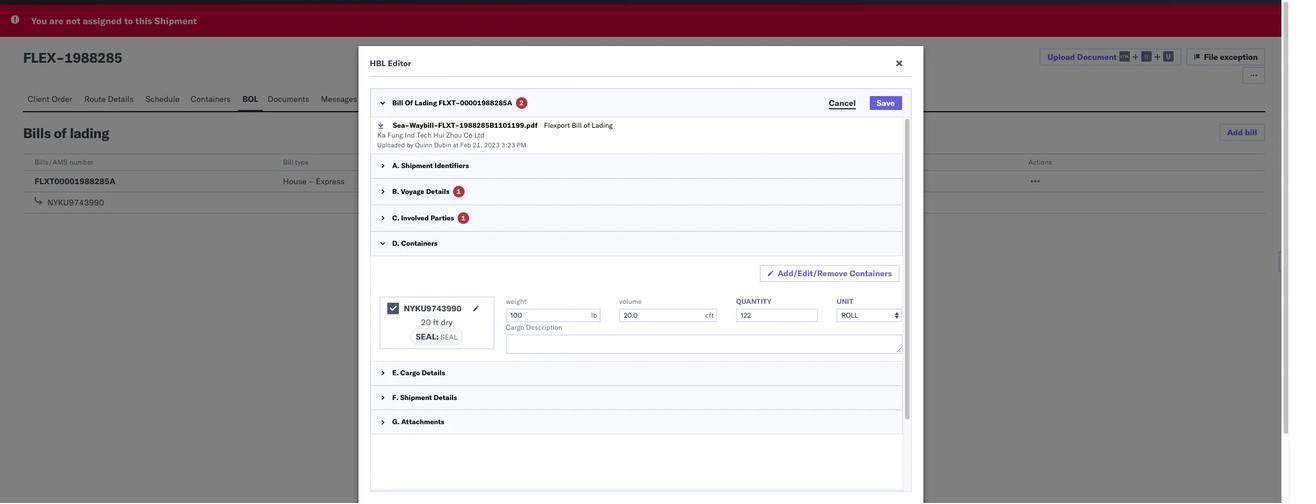 Task type: vqa. For each thing, say whether or not it's contained in the screenshot.
PM
yes



Task type: locate. For each thing, give the bounding box(es) containing it.
exception
[[1220, 52, 1258, 62]]

dubin
[[434, 141, 451, 149]]

house
[[283, 176, 307, 187]]

details for b. voyage details
[[426, 187, 450, 196]]

actions
[[1029, 158, 1053, 167]]

of
[[584, 121, 590, 130], [54, 125, 67, 142]]

by
[[407, 141, 413, 149]]

attachments
[[401, 418, 445, 427]]

hui
[[433, 131, 444, 139]]

e. cargo details
[[392, 369, 445, 378]]

add bill
[[1228, 127, 1258, 138]]

c.
[[392, 214, 399, 223]]

involved
[[401, 214, 429, 223]]

flexport
[[544, 121, 570, 130]]

1 horizontal spatial 1
[[461, 214, 466, 223]]

1 vertical spatial bill
[[572, 121, 582, 130]]

ind
[[405, 131, 415, 139]]

00001988285a
[[460, 99, 512, 107]]

add/edit/remove containers
[[778, 269, 892, 279]]

bill left type
[[283, 158, 293, 167]]

d. containers
[[392, 239, 438, 248]]

details
[[108, 94, 134, 104], [426, 187, 450, 196], [422, 369, 445, 378], [434, 394, 457, 402]]

this
[[135, 15, 152, 27]]

details right route
[[108, 94, 134, 104]]

flex
[[23, 49, 56, 66]]

method
[[558, 158, 582, 167]]

flex - 1988285
[[23, 49, 122, 66]]

bol
[[242, 94, 258, 104]]

details right voyage
[[426, 187, 450, 196]]

0 vertical spatial shipment
[[154, 15, 197, 27]]

containers up unit
[[850, 269, 892, 279]]

details up f. shipment details
[[422, 369, 445, 378]]

nyku9743990 up ft
[[404, 304, 462, 314]]

upload
[[1048, 52, 1075, 62]]

house - express
[[283, 176, 345, 187]]

of right bills
[[54, 125, 67, 142]]

bill left of
[[392, 99, 403, 107]]

--
[[532, 176, 542, 187]]

bill
[[1245, 127, 1258, 138]]

released
[[780, 176, 814, 187]]

1 horizontal spatial nyku9743990
[[404, 304, 462, 314]]

0 vertical spatial 1
[[457, 187, 461, 196]]

shipment
[[154, 15, 197, 27], [401, 162, 433, 170], [400, 394, 432, 402]]

0 vertical spatial lading
[[415, 99, 437, 107]]

1 horizontal spatial bill
[[392, 99, 403, 107]]

type
[[295, 158, 309, 167]]

documents
[[268, 94, 309, 104]]

shipment right a.
[[401, 162, 433, 170]]

ltd
[[474, 131, 485, 139]]

lading
[[415, 99, 437, 107], [592, 121, 613, 130]]

1
[[457, 187, 461, 196], [461, 214, 466, 223]]

client order
[[28, 94, 72, 104]]

0 horizontal spatial 1
[[457, 187, 461, 196]]

shipment right this
[[154, 15, 197, 27]]

None checkbox
[[388, 303, 399, 315]]

2 vertical spatial containers
[[850, 269, 892, 279]]

quinn
[[415, 141, 432, 149]]

d.
[[392, 239, 400, 248]]

bills/ams number
[[35, 158, 93, 167]]

g.
[[392, 418, 400, 427]]

None text field
[[619, 309, 718, 323]]

bill right flexport on the left of the page
[[572, 121, 582, 130]]

shipment right the "f."
[[400, 394, 432, 402]]

pm
[[517, 141, 526, 149]]

file exception button
[[1186, 48, 1266, 66], [1186, 48, 1266, 66]]

a. shipment identifiers
[[392, 162, 469, 170]]

containers inside add/edit/remove containers button
[[850, 269, 892, 279]]

of right flexport on the left of the page
[[584, 121, 590, 130]]

0 horizontal spatial cargo
[[400, 369, 420, 378]]

cargo right e.
[[400, 369, 420, 378]]

fung
[[387, 131, 403, 139]]

add
[[1228, 127, 1243, 138]]

1 horizontal spatial cargo
[[506, 323, 524, 332]]

weight
[[506, 297, 527, 306]]

ka fung ind tech hui zhou co ltd uploaded by quinn dubin at feb 21, 2023 3:23 pm
[[377, 131, 526, 149]]

a.
[[392, 162, 400, 170]]

identifiers
[[435, 162, 469, 170]]

nyku9743990 down flxt00001988285a
[[47, 198, 104, 208]]

lading right of
[[415, 99, 437, 107]]

- for house
[[309, 176, 314, 187]]

0 vertical spatial containers
[[191, 94, 231, 104]]

containers inside containers button
[[191, 94, 231, 104]]

bills of lading
[[23, 125, 109, 142]]

0 horizontal spatial bill
[[283, 158, 293, 167]]

2 vertical spatial bill
[[283, 158, 293, 167]]

containers left bol
[[191, 94, 231, 104]]

1 vertical spatial lading
[[592, 121, 613, 130]]

you
[[31, 15, 47, 27]]

of
[[405, 99, 413, 107]]

flxt- up sea-waybill-flxt-1988285b1101199.pdf
[[439, 99, 460, 107]]

details for f. shipment details
[[434, 394, 457, 402]]

0 horizontal spatial nyku9743990
[[47, 198, 104, 208]]

details for e. cargo details
[[422, 369, 445, 378]]

None text field
[[506, 309, 601, 323], [736, 309, 818, 323], [506, 335, 903, 354], [506, 309, 601, 323], [736, 309, 818, 323], [506, 335, 903, 354]]

parties
[[431, 214, 454, 223]]

2 vertical spatial shipment
[[400, 394, 432, 402]]

lading right flexport on the left of the page
[[592, 121, 613, 130]]

schedule
[[146, 94, 180, 104]]

details up attachments
[[434, 394, 457, 402]]

bill for bill of lading flxt-00001988285a
[[392, 99, 403, 107]]

seal:
[[416, 332, 439, 342]]

0 vertical spatial cargo
[[506, 323, 524, 332]]

0 vertical spatial bill
[[392, 99, 403, 107]]

containers right d.
[[401, 239, 438, 248]]

1 vertical spatial shipment
[[401, 162, 433, 170]]

1 right parties
[[461, 214, 466, 223]]

schedule button
[[141, 89, 186, 111]]

flxt-
[[439, 99, 460, 107], [438, 121, 460, 130]]

1 vertical spatial containers
[[401, 239, 438, 248]]

f. shipment details
[[392, 394, 457, 402]]

voyage
[[401, 187, 424, 196]]

1 vertical spatial 1
[[461, 214, 466, 223]]

flxt- up zhou
[[438, 121, 460, 130]]

flxt00001988285a
[[35, 176, 115, 187]]

2 horizontal spatial bill
[[572, 121, 582, 130]]

- for -
[[537, 176, 542, 187]]

1 down identifiers
[[457, 187, 461, 196]]

add/edit/remove
[[778, 269, 848, 279]]

at
[[453, 141, 459, 149]]

-
[[56, 49, 64, 66], [309, 176, 314, 187], [532, 176, 537, 187], [537, 176, 542, 187]]

cargo down weight at the bottom
[[506, 323, 524, 332]]

containers button
[[186, 89, 238, 111]]

1 horizontal spatial containers
[[401, 239, 438, 248]]

0 horizontal spatial containers
[[191, 94, 231, 104]]

2 horizontal spatial containers
[[850, 269, 892, 279]]

containers for add/edit/remove containers
[[850, 269, 892, 279]]

0 horizontal spatial of
[[54, 125, 67, 142]]

1988285
[[64, 49, 122, 66]]

obl surrender
[[780, 158, 826, 167]]



Task type: describe. For each thing, give the bounding box(es) containing it.
number
[[69, 158, 93, 167]]

1 vertical spatial flxt-
[[438, 121, 460, 130]]

co
[[464, 131, 473, 139]]

shipment for a.
[[401, 162, 433, 170]]

g. attachments
[[392, 418, 445, 427]]

editor
[[388, 58, 411, 69]]

0 horizontal spatial lading
[[415, 99, 437, 107]]

3:23
[[502, 141, 515, 149]]

cancel button
[[822, 96, 863, 110]]

bill for bill type
[[283, 158, 293, 167]]

add bill button
[[1219, 124, 1266, 141]]

uploaded
[[377, 141, 405, 149]]

e.
[[392, 369, 399, 378]]

details inside button
[[108, 94, 134, 104]]

- for flex
[[56, 49, 64, 66]]

description
[[526, 323, 562, 332]]

sea-waybill-flxt-1988285b1101199.pdf
[[393, 121, 538, 130]]

messages button
[[316, 89, 363, 111]]

release
[[532, 158, 556, 167]]

save button
[[870, 96, 902, 110]]

waybill-
[[409, 121, 438, 130]]

to
[[124, 15, 133, 27]]

21,
[[473, 141, 483, 149]]

file exception
[[1204, 52, 1258, 62]]

client order button
[[23, 89, 80, 111]]

b.
[[392, 187, 399, 196]]

1 for parties
[[461, 214, 466, 223]]

client
[[28, 94, 49, 104]]

add/edit/remove containers button
[[760, 265, 900, 282]]

file
[[1204, 52, 1218, 62]]

ka
[[377, 131, 386, 139]]

zhou
[[446, 131, 462, 139]]

2
[[519, 99, 524, 107]]

bills
[[23, 125, 51, 142]]

assignees
[[368, 94, 405, 104]]

express
[[316, 176, 345, 187]]

volume
[[619, 297, 642, 306]]

containers for d. containers
[[401, 239, 438, 248]]

release method
[[532, 158, 582, 167]]

ft
[[433, 318, 439, 328]]

hbl editor
[[370, 58, 411, 69]]

assignees button
[[363, 89, 412, 111]]

bill of lading flxt-00001988285a
[[392, 99, 512, 107]]

1 vertical spatial cargo
[[400, 369, 420, 378]]

shipment for f.
[[400, 394, 432, 402]]

2023
[[484, 141, 500, 149]]

obl
[[780, 158, 794, 167]]

f.
[[392, 394, 399, 402]]

1988285b1101199.pdf
[[460, 121, 538, 130]]

20
[[421, 318, 431, 328]]

documents button
[[263, 89, 316, 111]]

bol button
[[238, 89, 263, 111]]

you are not assigned to this shipment
[[31, 15, 197, 27]]

dry
[[441, 318, 453, 328]]

hbl
[[370, 58, 386, 69]]

upload document
[[1048, 52, 1117, 62]]

surrender
[[795, 158, 826, 167]]

document
[[1077, 52, 1117, 62]]

b. voyage details
[[392, 187, 450, 196]]

bills/ams
[[35, 158, 68, 167]]

0 vertical spatial flxt-
[[439, 99, 460, 107]]

not
[[66, 15, 80, 27]]

1 vertical spatial nyku9743990
[[404, 304, 462, 314]]

route details button
[[80, 89, 141, 111]]

1 horizontal spatial of
[[584, 121, 590, 130]]

flexport bill of lading
[[544, 121, 613, 130]]

sea-
[[393, 121, 409, 130]]

1 for details
[[457, 187, 461, 196]]

upload document button
[[1040, 48, 1182, 66]]

lading
[[70, 125, 109, 142]]

feb
[[460, 141, 471, 149]]

are
[[49, 15, 64, 27]]

unit
[[837, 297, 854, 306]]

cancel
[[829, 98, 856, 108]]

20 ft dry seal: seal
[[416, 318, 458, 342]]

route
[[84, 94, 106, 104]]

1 horizontal spatial lading
[[592, 121, 613, 130]]

c. involved parties
[[392, 214, 454, 223]]

0 vertical spatial nyku9743990
[[47, 198, 104, 208]]

save
[[877, 98, 895, 108]]



